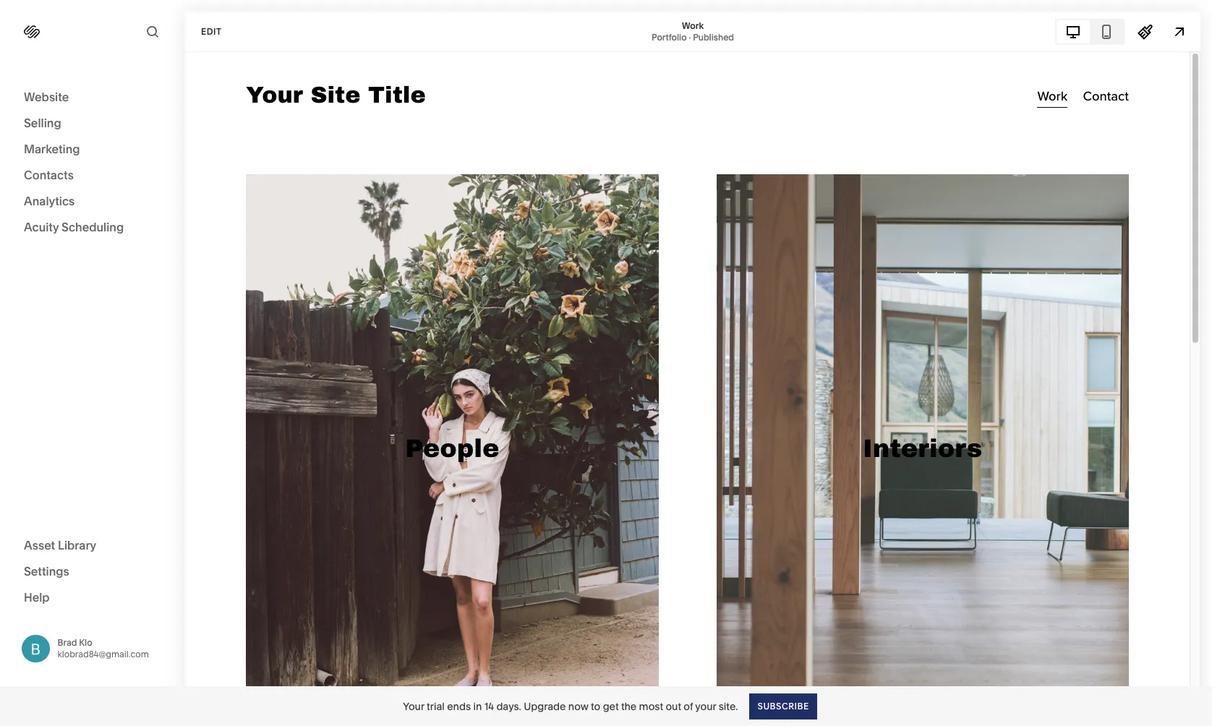 Task type: describe. For each thing, give the bounding box(es) containing it.
upgrade
[[524, 700, 566, 713]]

settings link
[[24, 563, 161, 581]]

contacts link
[[24, 167, 161, 185]]

trial
[[427, 700, 445, 713]]

now
[[569, 700, 589, 713]]

subscribe
[[758, 701, 810, 712]]

analytics link
[[24, 193, 161, 211]]

published
[[693, 31, 735, 42]]

ends
[[447, 700, 471, 713]]

out
[[666, 700, 682, 713]]

asset
[[24, 538, 55, 553]]

edit button
[[192, 18, 231, 45]]

help
[[24, 590, 50, 605]]

website link
[[24, 89, 161, 106]]

brad klo klobrad84@gmail.com
[[58, 637, 149, 660]]

marketing
[[24, 142, 80, 156]]

work portfolio · published
[[652, 20, 735, 42]]

acuity
[[24, 220, 59, 234]]

14
[[485, 700, 494, 713]]

library
[[58, 538, 96, 553]]

portfolio
[[652, 31, 687, 42]]

the
[[622, 700, 637, 713]]

selling link
[[24, 115, 161, 132]]

klobrad84@gmail.com
[[58, 649, 149, 660]]

most
[[639, 700, 664, 713]]

marketing link
[[24, 141, 161, 158]]

your
[[403, 700, 425, 713]]

subscribe button
[[750, 694, 818, 720]]

days.
[[497, 700, 522, 713]]

edit
[[201, 26, 222, 37]]



Task type: locate. For each thing, give the bounding box(es) containing it.
selling
[[24, 116, 61, 130]]

of
[[684, 700, 693, 713]]

·
[[689, 31, 691, 42]]

site.
[[719, 700, 738, 713]]

asset library
[[24, 538, 96, 553]]

your
[[696, 700, 717, 713]]

scheduling
[[62, 220, 124, 234]]

asset library link
[[24, 537, 161, 555]]

klo
[[79, 637, 92, 648]]

acuity scheduling
[[24, 220, 124, 234]]

acuity scheduling link
[[24, 219, 161, 237]]

in
[[474, 700, 482, 713]]

your trial ends in 14 days. upgrade now to get the most out of your site.
[[403, 700, 738, 713]]

work
[[682, 20, 704, 31]]

tab list
[[1057, 20, 1124, 43]]

help link
[[24, 589, 50, 605]]

get
[[603, 700, 619, 713]]

contacts
[[24, 168, 74, 182]]

analytics
[[24, 194, 75, 208]]

to
[[591, 700, 601, 713]]

website
[[24, 90, 69, 104]]

brad
[[58, 637, 77, 648]]

settings
[[24, 564, 69, 579]]



Task type: vqa. For each thing, say whether or not it's contained in the screenshot.
'Edit'
yes



